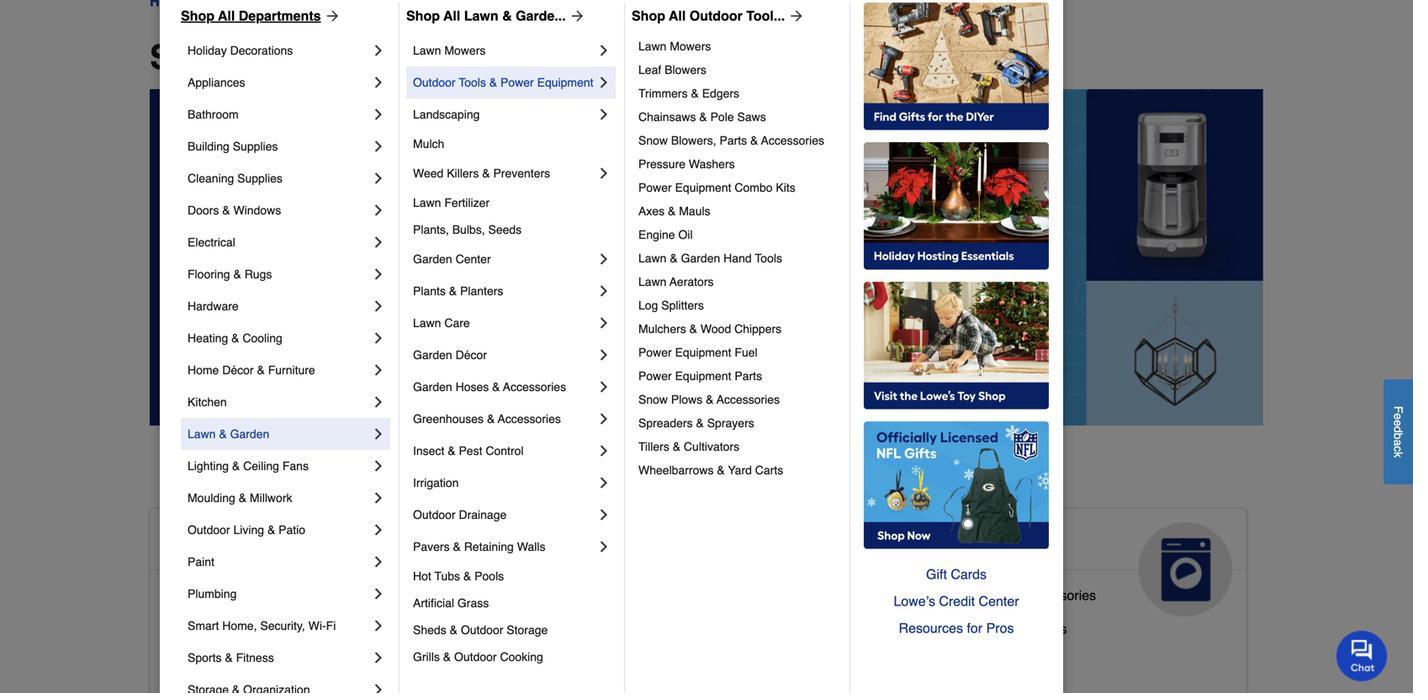 Task type: describe. For each thing, give the bounding box(es) containing it.
lawn for second lawn mowers link from right
[[413, 44, 441, 57]]

& inside 'link'
[[490, 76, 497, 89]]

& left yard
[[717, 464, 725, 477]]

décor for departments
[[222, 364, 254, 377]]

washers
[[689, 157, 735, 171]]

chevron right image for smart home, security, wi-fi
[[370, 618, 387, 634]]

moulding & millwork
[[188, 491, 292, 505]]

accessible entry & home link
[[164, 651, 316, 685]]

chevron right image for hardware
[[370, 298, 387, 315]]

& inside animal & pet care
[[624, 529, 641, 556]]

greenhouses
[[413, 412, 484, 426]]

planters
[[460, 284, 504, 298]]

garden décor
[[413, 348, 487, 362]]

all for lawn
[[444, 8, 461, 24]]

tools inside lawn & garden hand tools link
[[755, 252, 783, 265]]

plumbing link
[[188, 578, 370, 610]]

splitters
[[662, 299, 704, 312]]

chevron right image for garden hoses & accessories
[[596, 379, 613, 396]]

departments for shop all departments
[[294, 38, 500, 77]]

garden inside lawn & garden hand tools link
[[681, 252, 721, 265]]

wi-
[[309, 619, 326, 633]]

home décor & furniture
[[188, 364, 315, 377]]

killers
[[447, 167, 479, 180]]

pest
[[459, 444, 483, 458]]

holiday
[[188, 44, 227, 57]]

beds,
[[563, 648, 597, 664]]

chevron right image for landscaping
[[596, 106, 613, 123]]

lawn care
[[413, 316, 470, 330]]

& right houses, on the left of the page
[[654, 648, 663, 664]]

holiday decorations link
[[188, 35, 370, 66]]

equipment for power equipment parts
[[675, 369, 732, 383]]

& up wine
[[1012, 588, 1021, 603]]

b
[[1392, 433, 1406, 439]]

cards
[[951, 567, 987, 582]]

accessible for accessible bedroom
[[164, 621, 228, 637]]

garden inside lawn & garden link
[[230, 427, 270, 441]]

lawn & garden link
[[188, 418, 370, 450]]

outdoor down the irrigation in the bottom of the page
[[413, 508, 456, 522]]

building
[[188, 140, 230, 153]]

insect & pest control
[[413, 444, 524, 458]]

outdoor tools & power equipment link
[[413, 66, 596, 98]]

0 horizontal spatial center
[[456, 252, 491, 266]]

doors & windows
[[188, 204, 281, 217]]

0 vertical spatial bathroom
[[188, 108, 239, 121]]

accessible entry & home
[[164, 655, 316, 671]]

outdoor tools & power equipment
[[413, 76, 594, 89]]

hot tubs & pools link
[[413, 563, 613, 590]]

& left millwork
[[239, 491, 247, 505]]

weed killers & preventers
[[413, 167, 550, 180]]

spreaders & sprayers link
[[639, 411, 838, 435]]

lawn for lawn & garden hand tools link
[[639, 252, 667, 265]]

power equipment combo kits link
[[639, 176, 838, 199]]

trimmers & edgers
[[639, 87, 740, 100]]

power equipment fuel link
[[639, 341, 838, 364]]

sprayers
[[707, 417, 755, 430]]

greenhouses & accessories link
[[413, 403, 596, 435]]

fi
[[326, 619, 336, 633]]

officially licensed n f l gifts. shop now. image
[[864, 422, 1049, 550]]

trimmers & edgers link
[[639, 82, 838, 105]]

chevron right image for kitchen
[[370, 394, 387, 411]]

& left "wood"
[[690, 322, 698, 336]]

lawn for lawn aerators link
[[639, 275, 667, 289]]

garden hoses & accessories
[[413, 380, 566, 394]]

enjoy savings year-round. no matter what you're shopping for, find what you need at a great price. image
[[150, 89, 1264, 426]]

mulchers & wood chippers link
[[639, 317, 838, 341]]

arrow right image for shop all departments
[[321, 8, 341, 24]]

beverage
[[914, 621, 972, 637]]

axes
[[639, 204, 665, 218]]

lighting & ceiling fans link
[[188, 450, 370, 482]]

wheelbarrows
[[639, 464, 714, 477]]

power inside 'link'
[[501, 76, 534, 89]]

plants & planters
[[413, 284, 504, 298]]

décor for lawn
[[456, 348, 487, 362]]

& down cooling
[[257, 364, 265, 377]]

security,
[[260, 619, 305, 633]]

home,
[[222, 619, 257, 633]]

pools
[[475, 570, 504, 583]]

outdoor left tool...
[[690, 8, 743, 24]]

accessories for appliance parts & accessories
[[1024, 588, 1097, 603]]

hot tubs & pools
[[413, 570, 504, 583]]

snow for snow blowers, parts & accessories
[[639, 134, 668, 147]]

& down saws
[[751, 134, 759, 147]]

shop for shop all outdoor tool...
[[632, 8, 666, 24]]

parts for equipment
[[735, 369, 762, 383]]

& up chainsaws & pole saws
[[691, 87, 699, 100]]

power for power equipment parts
[[639, 369, 672, 383]]

chevron right image for flooring & rugs
[[370, 266, 387, 283]]

chevron right image for pavers & retaining walls
[[596, 539, 613, 555]]

chevron right image for irrigation
[[596, 475, 613, 491]]

departments for shop all departments
[[239, 8, 321, 24]]

arrow right image for shop all outdoor tool...
[[785, 8, 805, 24]]

lawn for lawn & garden link
[[188, 427, 216, 441]]

windows
[[233, 204, 281, 217]]

log
[[639, 299, 658, 312]]

visit the lowe's toy shop. image
[[864, 282, 1049, 410]]

home décor & furniture link
[[188, 354, 370, 386]]

outdoor drainage link
[[413, 499, 596, 531]]

& right tubs
[[464, 570, 471, 583]]

& left pest
[[448, 444, 456, 458]]

garden for garden center
[[413, 252, 452, 266]]

chevron right image for plumbing
[[370, 586, 387, 603]]

0 horizontal spatial appliances link
[[188, 66, 370, 98]]

appliances image
[[1139, 523, 1233, 617]]

chevron right image for lawn care
[[596, 315, 613, 332]]

equipment inside 'link'
[[537, 76, 594, 89]]

chippers
[[735, 322, 782, 336]]

chevron right image for insect & pest control
[[596, 443, 613, 459]]

millwork
[[250, 491, 292, 505]]

lawn inside "link"
[[464, 8, 499, 24]]

chevron right image for sports & fitness
[[370, 650, 387, 666]]

0 vertical spatial appliances
[[188, 76, 245, 89]]

paint link
[[188, 546, 370, 578]]

accessories down saws
[[761, 134, 825, 147]]

plants
[[413, 284, 446, 298]]

cultivators
[[684, 440, 740, 454]]

shop for shop all lawn & garde...
[[406, 8, 440, 24]]

parts for blowers,
[[720, 134, 747, 147]]

2 e from the top
[[1392, 420, 1406, 426]]

chevron right image for greenhouses & accessories
[[596, 411, 613, 427]]

1 vertical spatial center
[[979, 594, 1020, 609]]

garden hoses & accessories link
[[413, 371, 596, 403]]

lawn fertilizer
[[413, 196, 490, 210]]

chat invite button image
[[1337, 630, 1388, 682]]

& right grills
[[443, 650, 451, 664]]

& left cooling
[[232, 332, 239, 345]]

accessible for accessible bathroom
[[164, 588, 228, 603]]

wine
[[988, 621, 1019, 637]]

supplies for cleaning supplies
[[237, 172, 283, 185]]

& down "accessible bedroom" link
[[225, 651, 233, 665]]

chevron right image for home décor & furniture
[[370, 362, 387, 379]]

shop all outdoor tool...
[[632, 8, 785, 24]]

& right entry
[[267, 655, 276, 671]]

lawn for lawn care link
[[413, 316, 441, 330]]

sports & fitness
[[188, 651, 274, 665]]

wheelbarrows & yard carts
[[639, 464, 784, 477]]

home inside accessible home link
[[294, 529, 359, 556]]

& right doors
[[222, 204, 230, 217]]

a
[[1392, 439, 1406, 446]]

c
[[1392, 446, 1406, 452]]

credit
[[939, 594, 975, 609]]

lawn care link
[[413, 307, 596, 339]]

saws
[[738, 110, 766, 124]]

accessible bathroom link
[[164, 584, 291, 618]]

doors & windows link
[[188, 194, 370, 226]]

pavers & retaining walls
[[413, 540, 546, 554]]

all for outdoor
[[669, 8, 686, 24]]

outdoor down moulding
[[188, 523, 230, 537]]

garden for garden hoses & accessories
[[413, 380, 452, 394]]

smart home, security, wi-fi
[[188, 619, 336, 633]]

plants, bulbs, seeds link
[[413, 216, 613, 243]]

& up lighting
[[219, 427, 227, 441]]

accessories for snow plows & accessories
[[717, 393, 780, 406]]

hand
[[724, 252, 752, 265]]

equipment for power equipment fuel
[[675, 346, 732, 359]]

1 vertical spatial pet
[[539, 648, 559, 664]]

sheds
[[413, 624, 447, 637]]

kitchen
[[188, 396, 227, 409]]

power for power equipment fuel
[[639, 346, 672, 359]]

& left 'rugs'
[[233, 268, 241, 281]]

chevron right image for lighting & ceiling fans
[[370, 458, 387, 475]]

pet inside animal & pet care
[[648, 529, 684, 556]]

accessible for accessible home
[[164, 529, 287, 556]]

lowe's
[[894, 594, 936, 609]]

spreaders & sprayers
[[639, 417, 755, 430]]

& right axes
[[668, 204, 676, 218]]



Task type: locate. For each thing, give the bounding box(es) containing it.
parts down fuel
[[735, 369, 762, 383]]

1 vertical spatial care
[[539, 556, 591, 583]]

& down garden hoses & accessories on the left of page
[[487, 412, 495, 426]]

wheelbarrows & yard carts link
[[639, 459, 838, 482]]

accessible home link
[[151, 509, 497, 617]]

power
[[501, 76, 534, 89], [639, 181, 672, 194], [639, 346, 672, 359], [639, 369, 672, 383]]

1 vertical spatial furniture
[[667, 648, 721, 664]]

f e e d b a c k button
[[1384, 379, 1414, 485]]

garden inside garden hoses & accessories link
[[413, 380, 452, 394]]

1 horizontal spatial care
[[539, 556, 591, 583]]

garden down the 'lawn care'
[[413, 348, 452, 362]]

1 vertical spatial appliances link
[[901, 509, 1247, 617]]

supplies for livestock supplies
[[599, 615, 651, 630]]

2 arrow right image from the left
[[785, 8, 805, 24]]

moulding
[[188, 491, 235, 505]]

accessible for accessible entry & home
[[164, 655, 228, 671]]

0 horizontal spatial lawn mowers
[[413, 44, 486, 57]]

snow up pressure
[[639, 134, 668, 147]]

lighting
[[188, 459, 229, 473]]

equipment up "mauls"
[[675, 181, 732, 194]]

all inside "link"
[[444, 8, 461, 24]]

lawn fertilizer link
[[413, 189, 613, 216]]

3 accessible from the top
[[164, 621, 228, 637]]

& right the hoses
[[492, 380, 500, 394]]

2 vertical spatial supplies
[[599, 615, 651, 630]]

living
[[233, 523, 264, 537]]

lawn up landscaping at top
[[413, 44, 441, 57]]

care inside animal & pet care
[[539, 556, 591, 583]]

1 horizontal spatial lawn mowers
[[639, 40, 711, 53]]

2 accessible from the top
[[164, 588, 228, 603]]

0 vertical spatial snow
[[639, 134, 668, 147]]

1 vertical spatial tools
[[755, 252, 783, 265]]

accessories for garden hoses & accessories
[[503, 380, 566, 394]]

0 horizontal spatial tools
[[459, 76, 486, 89]]

heating
[[188, 332, 228, 345]]

& down snow plows & accessories
[[696, 417, 704, 430]]

shop inside "link"
[[406, 8, 440, 24]]

tools right hand
[[755, 252, 783, 265]]

décor
[[456, 348, 487, 362], [222, 364, 254, 377]]

smart
[[188, 619, 219, 633]]

power up plows
[[639, 369, 672, 383]]

0 horizontal spatial furniture
[[268, 364, 315, 377]]

chevron right image for holiday decorations
[[370, 42, 387, 59]]

outdoor inside 'link'
[[413, 76, 456, 89]]

outdoor up landscaping at top
[[413, 76, 456, 89]]

& left patio
[[268, 523, 275, 537]]

0 horizontal spatial care
[[445, 316, 470, 330]]

0 vertical spatial furniture
[[268, 364, 315, 377]]

garden for garden décor
[[413, 348, 452, 362]]

garden down plants,
[[413, 252, 452, 266]]

gift cards
[[926, 567, 987, 582]]

chevron right image for lawn & garden
[[370, 426, 387, 443]]

resources for pros
[[899, 621, 1014, 636]]

arrow right image up leaf blowers link
[[785, 8, 805, 24]]

0 vertical spatial center
[[456, 252, 491, 266]]

axes & mauls
[[639, 204, 711, 218]]

0 vertical spatial home
[[188, 364, 219, 377]]

leaf
[[639, 63, 662, 77]]

resources
[[899, 621, 964, 636]]

shop all departments link
[[181, 6, 341, 26]]

garden up greenhouses
[[413, 380, 452, 394]]

0 horizontal spatial arrow right image
[[321, 8, 341, 24]]

animal & pet care image
[[764, 523, 858, 617]]

lawn & garden hand tools link
[[639, 247, 838, 270]]

chevron right image for weed killers & preventers
[[596, 165, 613, 182]]

home inside home décor & furniture link
[[188, 364, 219, 377]]

1 vertical spatial snow
[[639, 393, 668, 406]]

patio
[[279, 523, 306, 537]]

supplies up windows at top
[[237, 172, 283, 185]]

accessories down the garden décor link
[[503, 380, 566, 394]]

2 horizontal spatial shop
[[632, 8, 666, 24]]

lawn for "lawn fertilizer" link
[[413, 196, 441, 210]]

1 horizontal spatial center
[[979, 594, 1020, 609]]

building supplies
[[188, 140, 278, 153]]

outdoor up the grills & outdoor cooking
[[461, 624, 504, 637]]

log splitters link
[[639, 294, 838, 317]]

grills & outdoor cooking link
[[413, 644, 613, 671]]

& left pole
[[700, 110, 707, 124]]

furniture
[[268, 364, 315, 377], [667, 648, 721, 664]]

1 vertical spatial parts
[[735, 369, 762, 383]]

bathroom up the building
[[188, 108, 239, 121]]

& right plows
[[706, 393, 714, 406]]

gift
[[926, 567, 947, 582]]

arrow right image inside shop all outdoor tool... link
[[785, 8, 805, 24]]

& up lawn aerators
[[670, 252, 678, 265]]

chevron right image for paint
[[370, 554, 387, 571]]

supplies for building supplies
[[233, 140, 278, 153]]

lawn for 1st lawn mowers link from the right
[[639, 40, 667, 53]]

building supplies link
[[188, 130, 370, 162]]

appliances down holiday
[[188, 76, 245, 89]]

lawn up log
[[639, 275, 667, 289]]

resources for pros link
[[864, 615, 1049, 642]]

chevron right image for garden décor
[[596, 347, 613, 364]]

1 shop from the left
[[181, 8, 215, 24]]

chevron right image
[[370, 42, 387, 59], [370, 138, 387, 155], [596, 165, 613, 182], [370, 202, 387, 219], [370, 234, 387, 251], [596, 251, 613, 268], [596, 283, 613, 300], [370, 330, 387, 347], [370, 362, 387, 379], [596, 379, 613, 396], [370, 394, 387, 411], [596, 411, 613, 427], [596, 507, 613, 523], [370, 554, 387, 571], [370, 586, 387, 603], [370, 650, 387, 666]]

garden décor link
[[413, 339, 596, 371]]

e up b
[[1392, 420, 1406, 426]]

arrow right image
[[566, 8, 586, 24]]

1 horizontal spatial pet
[[648, 529, 684, 556]]

appliances link down decorations
[[188, 66, 370, 98]]

0 horizontal spatial décor
[[222, 364, 254, 377]]

1 vertical spatial home
[[294, 529, 359, 556]]

lawn mowers for second lawn mowers link from right
[[413, 44, 486, 57]]

find gifts for the diyer. image
[[864, 3, 1049, 130]]

shop all outdoor tool... link
[[632, 6, 805, 26]]

1 accessible from the top
[[164, 529, 287, 556]]

1 horizontal spatial mowers
[[670, 40, 711, 53]]

parts down 'cards' at the right bottom of the page
[[977, 588, 1008, 603]]

lawn down kitchen
[[188, 427, 216, 441]]

animal
[[539, 529, 618, 556]]

chevron right image for bathroom
[[370, 106, 387, 123]]

1 lawn mowers link from the left
[[413, 35, 596, 66]]

outdoor down the sheds & outdoor storage
[[454, 650, 497, 664]]

equipment up power equipment parts
[[675, 346, 732, 359]]

chevron right image for outdoor living & patio
[[370, 522, 387, 539]]

2 shop from the left
[[406, 8, 440, 24]]

pressure
[[639, 157, 686, 171]]

accessible down smart
[[164, 655, 228, 671]]

pet beds, houses, & furniture
[[539, 648, 721, 664]]

& inside "link"
[[502, 8, 512, 24]]

1 horizontal spatial appliances link
[[901, 509, 1247, 617]]

& left ceiling
[[232, 459, 240, 473]]

edgers
[[702, 87, 740, 100]]

animal & pet care
[[539, 529, 684, 583]]

care
[[445, 316, 470, 330], [539, 556, 591, 583]]

mowers for second lawn mowers link from right
[[445, 44, 486, 57]]

beverage & wine chillers
[[914, 621, 1067, 637]]

lawn mowers link up outdoor tools & power equipment
[[413, 35, 596, 66]]

1 e from the top
[[1392, 413, 1406, 420]]

parts
[[720, 134, 747, 147], [735, 369, 762, 383], [977, 588, 1008, 603]]

chevron right image for garden center
[[596, 251, 613, 268]]

holiday hosting essentials. image
[[864, 142, 1049, 270]]

chevron right image
[[596, 42, 613, 59], [370, 74, 387, 91], [596, 74, 613, 91], [370, 106, 387, 123], [596, 106, 613, 123], [370, 170, 387, 187], [370, 266, 387, 283], [370, 298, 387, 315], [596, 315, 613, 332], [596, 347, 613, 364], [370, 426, 387, 443], [596, 443, 613, 459], [370, 458, 387, 475], [596, 475, 613, 491], [370, 490, 387, 507], [370, 522, 387, 539], [596, 539, 613, 555], [370, 618, 387, 634], [370, 682, 387, 693]]

pet left beds,
[[539, 648, 559, 664]]

& right sheds
[[450, 624, 458, 637]]

plumbing
[[188, 587, 237, 601]]

snow for snow plows & accessories
[[639, 393, 668, 406]]

heating & cooling link
[[188, 322, 370, 354]]

accessible bedroom link
[[164, 618, 287, 651]]

lawn up plants,
[[413, 196, 441, 210]]

all inside "link"
[[218, 8, 235, 24]]

& right the pavers
[[453, 540, 461, 554]]

home inside accessible entry & home link
[[280, 655, 316, 671]]

0 horizontal spatial appliances
[[188, 76, 245, 89]]

retaining
[[464, 540, 514, 554]]

2 vertical spatial parts
[[977, 588, 1008, 603]]

appliances up 'cards' at the right bottom of the page
[[914, 529, 1040, 556]]

equipment
[[537, 76, 594, 89], [675, 181, 732, 194], [675, 346, 732, 359], [675, 369, 732, 383]]

1 horizontal spatial tools
[[755, 252, 783, 265]]

1 vertical spatial supplies
[[237, 172, 283, 185]]

mowers down 'shop all lawn & garde...'
[[445, 44, 486, 57]]

weed
[[413, 167, 444, 180]]

accessible up "sports"
[[164, 621, 228, 637]]

1 horizontal spatial appliances
[[914, 529, 1040, 556]]

arrow right image up shop all departments
[[321, 8, 341, 24]]

tools up landscaping at top
[[459, 76, 486, 89]]

electrical link
[[188, 226, 370, 258]]

2 snow from the top
[[639, 393, 668, 406]]

chevron right image for building supplies
[[370, 138, 387, 155]]

appliances link up chillers
[[901, 509, 1247, 617]]

lawn mowers link down shop all outdoor tool... link
[[639, 35, 838, 58]]

oil
[[679, 228, 693, 242]]

chevron right image for lawn mowers
[[596, 42, 613, 59]]

chevron right image for appliances
[[370, 74, 387, 91]]

all for departments
[[218, 8, 235, 24]]

accessories up chillers
[[1024, 588, 1097, 603]]

center up pros
[[979, 594, 1020, 609]]

3 shop from the left
[[632, 8, 666, 24]]

doors
[[188, 204, 219, 217]]

care down plants & planters
[[445, 316, 470, 330]]

0 vertical spatial supplies
[[233, 140, 278, 153]]

1 horizontal spatial lawn mowers link
[[639, 35, 838, 58]]

& right killers
[[482, 167, 490, 180]]

equipment down arrow right image
[[537, 76, 594, 89]]

leaf blowers link
[[639, 58, 838, 82]]

power equipment parts link
[[639, 364, 838, 388]]

livestock
[[539, 615, 595, 630]]

chevron right image for outdoor tools & power equipment
[[596, 74, 613, 91]]

appliance parts & accessories link
[[914, 584, 1097, 618]]

grass
[[458, 597, 489, 610]]

décor down heating & cooling on the top
[[222, 364, 254, 377]]

1 vertical spatial bathroom
[[232, 588, 291, 603]]

furniture down heating & cooling link
[[268, 364, 315, 377]]

departments inside "link"
[[239, 8, 321, 24]]

accessible home image
[[389, 523, 484, 617]]

2 lawn mowers link from the left
[[639, 35, 838, 58]]

landscaping link
[[413, 98, 596, 130]]

1 arrow right image from the left
[[321, 8, 341, 24]]

accessible down moulding
[[164, 529, 287, 556]]

garden up the aerators
[[681, 252, 721, 265]]

chillers
[[1023, 621, 1067, 637]]

engine oil
[[639, 228, 693, 242]]

greenhouses & accessories
[[413, 412, 561, 426]]

power up landscaping link
[[501, 76, 534, 89]]

cleaning supplies
[[188, 172, 283, 185]]

livestock supplies link
[[539, 611, 651, 645]]

e up the d
[[1392, 413, 1406, 420]]

0 horizontal spatial pet
[[539, 648, 559, 664]]

0 horizontal spatial mowers
[[445, 44, 486, 57]]

artificial
[[413, 597, 454, 610]]

accessible up smart
[[164, 588, 228, 603]]

cleaning supplies link
[[188, 162, 370, 194]]

shop for shop all departments
[[181, 8, 215, 24]]

0 vertical spatial parts
[[720, 134, 747, 147]]

pet
[[648, 529, 684, 556], [539, 648, 559, 664]]

snow blowers, parts & accessories
[[639, 134, 825, 147]]

seeds
[[488, 223, 522, 236]]

& left pros
[[975, 621, 984, 637]]

engine oil link
[[639, 223, 838, 247]]

lawn aerators
[[639, 275, 714, 289]]

& right plants
[[449, 284, 457, 298]]

irrigation
[[413, 476, 459, 490]]

departments up landscaping at top
[[294, 38, 500, 77]]

power down mulchers
[[639, 346, 672, 359]]

insect
[[413, 444, 445, 458]]

tillers & cultivators link
[[639, 435, 838, 459]]

leaf blowers
[[639, 63, 707, 77]]

yard
[[728, 464, 752, 477]]

pet down 'wheelbarrows'
[[648, 529, 684, 556]]

chevron right image for plants & planters
[[596, 283, 613, 300]]

shop
[[150, 38, 234, 77]]

tools
[[459, 76, 486, 89], [755, 252, 783, 265]]

supplies up houses, on the left of the page
[[599, 615, 651, 630]]

0 vertical spatial tools
[[459, 76, 486, 89]]

power for power equipment combo kits
[[639, 181, 672, 194]]

livestock supplies
[[539, 615, 651, 630]]

1 horizontal spatial shop
[[406, 8, 440, 24]]

lawn mowers for 1st lawn mowers link from the right
[[639, 40, 711, 53]]

accessories down power equipment parts link
[[717, 393, 780, 406]]

0 vertical spatial décor
[[456, 348, 487, 362]]

0 horizontal spatial shop
[[181, 8, 215, 24]]

tillers
[[639, 440, 670, 454]]

lawn mowers up the leaf blowers
[[639, 40, 711, 53]]

& right tillers
[[673, 440, 681, 454]]

0 vertical spatial pet
[[648, 529, 684, 556]]

storage
[[507, 624, 548, 637]]

lawn down the engine
[[639, 252, 667, 265]]

& up landscaping link
[[490, 76, 497, 89]]

garden up the lighting & ceiling fans on the bottom
[[230, 427, 270, 441]]

accessories up control
[[498, 412, 561, 426]]

& left garde...
[[502, 8, 512, 24]]

0 vertical spatial departments
[[239, 8, 321, 24]]

tools inside outdoor tools & power equipment 'link'
[[459, 76, 486, 89]]

tubs
[[435, 570, 460, 583]]

mowers up blowers
[[670, 40, 711, 53]]

carts
[[755, 464, 784, 477]]

1 vertical spatial departments
[[294, 38, 500, 77]]

1 horizontal spatial décor
[[456, 348, 487, 362]]

power up axes
[[639, 181, 672, 194]]

chevron right image for heating & cooling
[[370, 330, 387, 347]]

garden inside garden center link
[[413, 252, 452, 266]]

4 accessible from the top
[[164, 655, 228, 671]]

mowers for 1st lawn mowers link from the right
[[670, 40, 711, 53]]

1 vertical spatial appliances
[[914, 529, 1040, 556]]

arrow right image inside shop all departments "link"
[[321, 8, 341, 24]]

0 horizontal spatial lawn mowers link
[[413, 35, 596, 66]]

lawn up leaf
[[639, 40, 667, 53]]

ceiling
[[243, 459, 279, 473]]

chevron right image for cleaning supplies
[[370, 170, 387, 187]]

bedroom
[[232, 621, 287, 637]]

grills & outdoor cooking
[[413, 650, 543, 664]]

& right the animal
[[624, 529, 641, 556]]

1 snow from the top
[[639, 134, 668, 147]]

parts up pressure washers link at top
[[720, 134, 747, 147]]

hardware link
[[188, 290, 370, 322]]

center down bulbs,
[[456, 252, 491, 266]]

control
[[486, 444, 524, 458]]

chevron right image for doors & windows
[[370, 202, 387, 219]]

2 vertical spatial home
[[280, 655, 316, 671]]

equipment for power equipment combo kits
[[675, 181, 732, 194]]

chevron right image for moulding & millwork
[[370, 490, 387, 507]]

mowers
[[670, 40, 711, 53], [445, 44, 486, 57]]

bathroom up smart home, security, wi-fi
[[232, 588, 291, 603]]

chevron right image for electrical
[[370, 234, 387, 251]]

arrow right image
[[321, 8, 341, 24], [785, 8, 805, 24]]

sports
[[188, 651, 222, 665]]

shop inside "link"
[[181, 8, 215, 24]]

supplies up cleaning supplies
[[233, 140, 278, 153]]

snow up spreaders
[[639, 393, 668, 406]]

plows
[[671, 393, 703, 406]]

departments
[[239, 8, 321, 24], [294, 38, 500, 77]]

1 horizontal spatial arrow right image
[[785, 8, 805, 24]]

1 horizontal spatial furniture
[[667, 648, 721, 664]]

departments up "holiday decorations" link
[[239, 8, 321, 24]]

0 vertical spatial care
[[445, 316, 470, 330]]

0 vertical spatial appliances link
[[188, 66, 370, 98]]

lawn down plants
[[413, 316, 441, 330]]

accessible home
[[164, 529, 359, 556]]

equipment down power equipment fuel
[[675, 369, 732, 383]]

fans
[[283, 459, 309, 473]]

chevron right image for outdoor drainage
[[596, 507, 613, 523]]

& inside "link"
[[673, 440, 681, 454]]

1 vertical spatial décor
[[222, 364, 254, 377]]

lawn left garde...
[[464, 8, 499, 24]]

lawn mowers down 'shop all lawn & garde...'
[[413, 44, 486, 57]]

décor up the hoses
[[456, 348, 487, 362]]

preventers
[[493, 167, 550, 180]]



Task type: vqa. For each thing, say whether or not it's contained in the screenshot.
by in the top of the page
no



